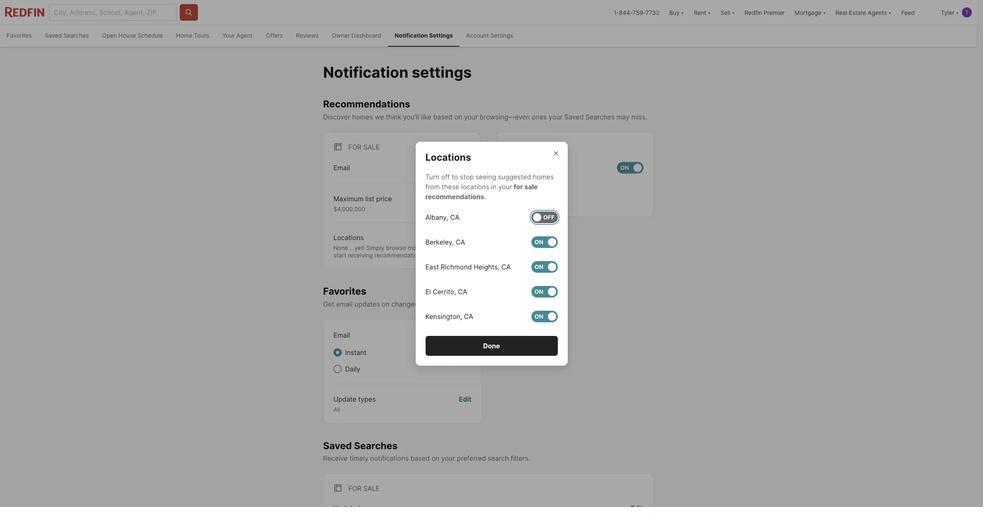 Task type: describe. For each thing, give the bounding box(es) containing it.
instant for left instant radio
[[345, 348, 367, 357]]

recommendations
[[323, 98, 410, 110]]

changes
[[392, 300, 418, 308]]

offers
[[266, 32, 283, 39]]

homes inside the locations none... yet! simply browse more homes to start receiving recommendations.
[[424, 244, 442, 251]]

may
[[617, 113, 630, 121]]

Daily radio
[[334, 365, 342, 373]]

user photo image
[[962, 7, 972, 17]]

stop
[[460, 173, 474, 181]]

1 for sale from the top
[[348, 143, 380, 151]]

owner dashboard link
[[325, 25, 388, 47]]

these
[[442, 183, 459, 191]]

settings for account settings
[[491, 32, 513, 39]]

favorites for favorites get email updates on changes to the homes in
[[323, 286, 366, 297]]

more
[[408, 244, 422, 251]]

locations for locations none... yet! simply browse more homes to start receiving recommendations.
[[334, 234, 364, 242]]

receiving
[[348, 252, 373, 259]]

get
[[323, 300, 334, 308]]

notifications
[[370, 454, 409, 463]]

email
[[336, 300, 353, 308]]

settings for notification settings
[[429, 32, 453, 39]]

update
[[334, 395, 357, 403]]

receive
[[323, 454, 348, 463]]

for rent
[[522, 143, 555, 151]]

locations
[[461, 183, 489, 191]]

notification settings
[[323, 63, 472, 81]]

discover
[[323, 113, 350, 121]]

your inside turn off to stop seeing suggested homes from these locations in your
[[499, 183, 512, 191]]

searches for saved searches receive timely notifications based on your preferred search filters.
[[354, 440, 398, 452]]

1 horizontal spatial instant radio
[[507, 181, 515, 189]]

notification settings link
[[388, 25, 460, 47]]

on inside recommendations discover homes we think you'll like based on your browsing—even ones your saved searches may miss.
[[455, 113, 462, 121]]

recommendations
[[426, 192, 484, 201]]

redfin premier
[[745, 9, 785, 16]]

to inside turn off to stop seeing suggested homes from these locations in your
[[452, 173, 458, 181]]

yet!
[[355, 244, 365, 251]]

the
[[428, 300, 438, 308]]

start
[[334, 252, 346, 259]]

2 sale from the top
[[363, 485, 380, 493]]

on inside favorites get email updates on changes to the homes in
[[382, 300, 390, 308]]

house
[[118, 32, 136, 39]]

feed
[[902, 9, 915, 16]]

agent
[[236, 32, 253, 39]]

done
[[483, 342, 500, 350]]

suggested
[[498, 173, 531, 181]]

your agent link
[[216, 25, 259, 47]]

premier
[[764, 9, 785, 16]]

open house schedule
[[102, 32, 163, 39]]

account settings
[[466, 32, 513, 39]]

reviews
[[296, 32, 319, 39]]

offers link
[[259, 25, 290, 47]]

sale
[[525, 183, 538, 191]]

844-
[[619, 9, 633, 16]]

off
[[441, 173, 450, 181]]

saved for saved searches receive timely notifications based on your preferred search filters.
[[323, 440, 352, 452]]

7732
[[646, 9, 660, 16]]

to inside favorites get email updates on changes to the homes in
[[420, 300, 426, 308]]

updates
[[355, 300, 380, 308]]

edit button for locations
[[457, 233, 470, 259]]

locations element
[[426, 142, 481, 163]]

schedule
[[138, 32, 163, 39]]

0 horizontal spatial instant radio
[[334, 348, 342, 357]]

recommendations discover homes we think you'll like based on your browsing—even ones your saved searches may miss.
[[323, 98, 648, 121]]

none...
[[334, 244, 353, 251]]

edit for maximum list price
[[457, 195, 470, 203]]

searches inside recommendations discover homes we think you'll like based on your browsing—even ones your saved searches may miss.
[[586, 113, 615, 121]]

owner
[[332, 32, 350, 39]]

saved for saved searches
[[45, 32, 62, 39]]

search
[[488, 454, 509, 463]]

maximum
[[334, 195, 364, 203]]

edit button for maximum list price
[[457, 194, 470, 213]]

homes inside turn off to stop seeing suggested homes from these locations in your
[[533, 173, 554, 181]]

in inside favorites get email updates on changes to the homes in
[[463, 300, 468, 308]]

saved inside recommendations discover homes we think you'll like based on your browsing—even ones your saved searches may miss.
[[565, 113, 584, 121]]

redfin premier button
[[740, 0, 790, 25]]

locations for locations
[[426, 152, 471, 163]]

feed button
[[897, 0, 936, 25]]

notification settings
[[395, 32, 453, 39]]

Daily radio
[[507, 197, 515, 206]]

edit button for update types
[[459, 394, 472, 413]]

favorites link
[[0, 25, 38, 47]]

simply
[[366, 244, 385, 251]]

browse
[[386, 244, 406, 251]]



Task type: vqa. For each thing, say whether or not it's contained in the screenshot.
the 'Cancel'
no



Task type: locate. For each thing, give the bounding box(es) containing it.
2 vertical spatial on
[[432, 454, 440, 463]]

searches left "may"
[[586, 113, 615, 121]]

sale
[[363, 143, 380, 151], [363, 485, 380, 493]]

1-
[[614, 9, 619, 16]]

in down seeing
[[491, 183, 497, 191]]

1 horizontal spatial searches
[[354, 440, 398, 452]]

for
[[348, 143, 362, 151], [522, 143, 535, 151], [348, 485, 362, 493]]

settings inside account settings link
[[491, 32, 513, 39]]

timely
[[350, 454, 369, 463]]

miss.
[[632, 113, 648, 121]]

759-
[[633, 9, 646, 16]]

update types all
[[334, 395, 376, 413]]

0 vertical spatial edit
[[457, 195, 470, 203]]

we
[[375, 113, 384, 121]]

1 vertical spatial sale
[[363, 485, 380, 493]]

1 vertical spatial edit
[[457, 234, 470, 242]]

email
[[334, 164, 350, 172], [334, 331, 350, 339]]

to
[[452, 173, 458, 181], [443, 244, 449, 251], [420, 300, 426, 308]]

favorites
[[7, 32, 32, 39], [323, 286, 366, 297]]

redfin
[[745, 9, 762, 16]]

edit button
[[457, 194, 470, 213], [457, 233, 470, 259], [459, 394, 472, 413]]

submit search image
[[185, 8, 193, 17]]

1 horizontal spatial on
[[620, 164, 629, 171]]

homes
[[352, 113, 373, 121], [533, 173, 554, 181], [424, 244, 442, 251], [440, 300, 461, 308]]

1 email from the top
[[334, 164, 350, 172]]

homes up sale
[[533, 173, 554, 181]]

like
[[421, 113, 432, 121]]

based inside saved searches receive timely notifications based on your preferred search filters.
[[411, 454, 430, 463]]

for sale down we on the top
[[348, 143, 380, 151]]

0 vertical spatial saved
[[45, 32, 62, 39]]

locations inside dialog
[[426, 152, 471, 163]]

1 horizontal spatial to
[[443, 244, 449, 251]]

locations dialog
[[416, 142, 568, 366]]

1 horizontal spatial favorites
[[323, 286, 366, 297]]

searches left open
[[63, 32, 89, 39]]

2 horizontal spatial to
[[452, 173, 458, 181]]

2 horizontal spatial searches
[[586, 113, 615, 121]]

1 vertical spatial in
[[463, 300, 468, 308]]

homes inside favorites get email updates on changes to the homes in
[[440, 300, 461, 308]]

settings inside notification settings link
[[429, 32, 453, 39]]

1 horizontal spatial in
[[491, 183, 497, 191]]

homes right more
[[424, 244, 442, 251]]

based right like
[[433, 113, 453, 121]]

notification for notification settings
[[323, 63, 409, 81]]

.
[[484, 192, 486, 201]]

for sale
[[348, 143, 380, 151], [348, 485, 380, 493]]

instant radio down suggested
[[507, 181, 515, 189]]

2 for sale from the top
[[348, 485, 380, 493]]

0 vertical spatial on
[[455, 113, 462, 121]]

None checkbox
[[444, 162, 470, 174], [531, 211, 558, 223], [531, 236, 558, 248], [531, 261, 558, 273], [445, 329, 472, 341], [444, 162, 470, 174], [531, 211, 558, 223], [531, 236, 558, 248], [531, 261, 558, 273], [445, 329, 472, 341]]

sale down timely
[[363, 485, 380, 493]]

favorites get email updates on changes to the homes in
[[323, 286, 470, 308]]

1 vertical spatial based
[[411, 454, 430, 463]]

your left for
[[499, 183, 512, 191]]

0 horizontal spatial on
[[382, 300, 390, 308]]

notification up recommendations
[[323, 63, 409, 81]]

saved searches receive timely notifications based on your preferred search filters.
[[323, 440, 530, 463]]

0 vertical spatial in
[[491, 183, 497, 191]]

1 vertical spatial email
[[334, 331, 350, 339]]

types
[[358, 395, 376, 403]]

0 vertical spatial edit button
[[457, 194, 470, 213]]

1 vertical spatial favorites
[[323, 286, 366, 297]]

based
[[433, 113, 453, 121], [411, 454, 430, 463]]

2 vertical spatial saved
[[323, 440, 352, 452]]

homes inside recommendations discover homes we think you'll like based on your browsing—even ones your saved searches may miss.
[[352, 113, 373, 121]]

settings right account
[[491, 32, 513, 39]]

1 horizontal spatial instant
[[519, 181, 540, 189]]

searches up notifications
[[354, 440, 398, 452]]

1 vertical spatial saved
[[565, 113, 584, 121]]

settings
[[429, 32, 453, 39], [491, 32, 513, 39]]

1 horizontal spatial locations
[[426, 152, 471, 163]]

1 vertical spatial on
[[382, 300, 390, 308]]

0 vertical spatial for sale
[[348, 143, 380, 151]]

2 horizontal spatial on
[[455, 113, 462, 121]]

you'll
[[403, 113, 419, 121]]

0 horizontal spatial settings
[[429, 32, 453, 39]]

browsing—even
[[480, 113, 530, 121]]

1 vertical spatial notification
[[323, 63, 409, 81]]

edit for update types
[[459, 395, 472, 403]]

1 vertical spatial on
[[449, 332, 457, 339]]

searches for saved searches
[[63, 32, 89, 39]]

your
[[464, 113, 478, 121], [549, 113, 563, 121], [499, 183, 512, 191], [441, 454, 455, 463]]

0 vertical spatial email
[[334, 164, 350, 172]]

0 vertical spatial sale
[[363, 143, 380, 151]]

on right like
[[455, 113, 462, 121]]

your
[[222, 32, 235, 39]]

2 horizontal spatial saved
[[565, 113, 584, 121]]

based right notifications
[[411, 454, 430, 463]]

1 horizontal spatial settings
[[491, 32, 513, 39]]

open house schedule link
[[96, 25, 170, 47]]

turn
[[426, 173, 440, 181]]

owner dashboard
[[332, 32, 382, 39]]

for sale down timely
[[348, 485, 380, 493]]

edit for locations
[[457, 234, 470, 242]]

account
[[466, 32, 489, 39]]

rent
[[537, 143, 555, 151]]

2 vertical spatial edit
[[459, 395, 472, 403]]

your right ones
[[549, 113, 563, 121]]

1 horizontal spatial on
[[432, 454, 440, 463]]

Instant radio
[[507, 181, 515, 189], [334, 348, 342, 357]]

saved inside saved searches link
[[45, 32, 62, 39]]

home tours link
[[170, 25, 216, 47]]

for left rent
[[522, 143, 535, 151]]

favorites for favorites
[[7, 32, 32, 39]]

on inside saved searches receive timely notifications based on your preferred search filters.
[[432, 454, 440, 463]]

2 vertical spatial edit button
[[459, 394, 472, 413]]

0 horizontal spatial favorites
[[7, 32, 32, 39]]

home tours
[[176, 32, 209, 39]]

1 horizontal spatial based
[[433, 113, 453, 121]]

your agent
[[222, 32, 253, 39]]

email down email
[[334, 331, 350, 339]]

$4,000,000
[[334, 205, 365, 212]]

for sale recommendations
[[426, 183, 538, 201]]

all
[[334, 406, 340, 413]]

saved right ones
[[565, 113, 584, 121]]

1-844-759-7732
[[614, 9, 660, 16]]

think
[[386, 113, 401, 121]]

1 vertical spatial instant
[[345, 348, 367, 357]]

1 vertical spatial locations
[[334, 234, 364, 242]]

to inside the locations none... yet! simply browse more homes to start receiving recommendations.
[[443, 244, 449, 251]]

account settings link
[[460, 25, 520, 47]]

0 vertical spatial favorites
[[7, 32, 32, 39]]

1 sale from the top
[[363, 143, 380, 151]]

filters.
[[511, 454, 530, 463]]

your left preferred
[[441, 454, 455, 463]]

on
[[455, 113, 462, 121], [382, 300, 390, 308], [432, 454, 440, 463]]

locations inside the locations none... yet! simply browse more homes to start receiving recommendations.
[[334, 234, 364, 242]]

0 horizontal spatial based
[[411, 454, 430, 463]]

for
[[514, 183, 523, 191]]

saved searches link
[[38, 25, 96, 47]]

maximum list price $4,000,000
[[334, 195, 392, 212]]

0 vertical spatial instant radio
[[507, 181, 515, 189]]

email up maximum
[[334, 164, 350, 172]]

0 vertical spatial searches
[[63, 32, 89, 39]]

2 email from the top
[[334, 331, 350, 339]]

daily
[[345, 365, 360, 373]]

locations up none...
[[334, 234, 364, 242]]

to right more
[[443, 244, 449, 251]]

0 horizontal spatial saved
[[45, 32, 62, 39]]

on left preferred
[[432, 454, 440, 463]]

preferred
[[457, 454, 486, 463]]

1-844-759-7732 link
[[614, 9, 660, 16]]

saved searches
[[45, 32, 89, 39]]

searches inside saved searches receive timely notifications based on your preferred search filters.
[[354, 440, 398, 452]]

from
[[426, 183, 440, 191]]

for down discover
[[348, 143, 362, 151]]

tours
[[194, 32, 209, 39]]

2 vertical spatial to
[[420, 300, 426, 308]]

2 vertical spatial searches
[[354, 440, 398, 452]]

0 horizontal spatial on
[[449, 332, 457, 339]]

saved inside saved searches receive timely notifications based on your preferred search filters.
[[323, 440, 352, 452]]

saved right favorites link
[[45, 32, 62, 39]]

saved
[[45, 32, 62, 39], [565, 113, 584, 121], [323, 440, 352, 452]]

searches inside saved searches link
[[63, 32, 89, 39]]

reviews link
[[290, 25, 325, 47]]

1 vertical spatial for sale
[[348, 485, 380, 493]]

in right the
[[463, 300, 468, 308]]

0 vertical spatial on
[[620, 164, 629, 171]]

instant down suggested
[[519, 181, 540, 189]]

homes down recommendations
[[352, 113, 373, 121]]

2 settings from the left
[[491, 32, 513, 39]]

instant radio up daily radio at the left
[[334, 348, 342, 357]]

settings
[[412, 63, 472, 81]]

settings left account
[[429, 32, 453, 39]]

0 vertical spatial locations
[[426, 152, 471, 163]]

turn off to stop seeing suggested homes from these locations in your
[[426, 173, 554, 191]]

edit
[[457, 195, 470, 203], [457, 234, 470, 242], [459, 395, 472, 403]]

price
[[376, 195, 392, 203]]

1 vertical spatial instant radio
[[334, 348, 342, 357]]

0 horizontal spatial to
[[420, 300, 426, 308]]

in inside turn off to stop seeing suggested homes from these locations in your
[[491, 183, 497, 191]]

to left the
[[420, 300, 426, 308]]

1 settings from the left
[[429, 32, 453, 39]]

ones
[[532, 113, 547, 121]]

notification
[[395, 32, 428, 39], [323, 63, 409, 81]]

for down timely
[[348, 485, 362, 493]]

your inside saved searches receive timely notifications based on your preferred search filters.
[[441, 454, 455, 463]]

favorites inside favorites get email updates on changes to the homes in
[[323, 286, 366, 297]]

0 vertical spatial instant
[[519, 181, 540, 189]]

based inside recommendations discover homes we think you'll like based on your browsing—even ones your saved searches may miss.
[[433, 113, 453, 121]]

recommendations.
[[375, 252, 425, 259]]

home
[[176, 32, 192, 39]]

instant
[[519, 181, 540, 189], [345, 348, 367, 357]]

locations up off
[[426, 152, 471, 163]]

sale down we on the top
[[363, 143, 380, 151]]

notification for notification settings
[[395, 32, 428, 39]]

0 horizontal spatial searches
[[63, 32, 89, 39]]

your left browsing—even
[[464, 113, 478, 121]]

0 horizontal spatial instant
[[345, 348, 367, 357]]

0 horizontal spatial locations
[[334, 234, 364, 242]]

0 horizontal spatial in
[[463, 300, 468, 308]]

None checkbox
[[617, 162, 644, 174], [531, 286, 558, 297], [531, 311, 558, 322], [617, 162, 644, 174], [531, 286, 558, 297], [531, 311, 558, 322]]

locations none... yet! simply browse more homes to start receiving recommendations.
[[334, 234, 449, 259]]

1 vertical spatial searches
[[586, 113, 615, 121]]

list
[[366, 195, 375, 203]]

notification inside notification settings link
[[395, 32, 428, 39]]

homes right the
[[440, 300, 461, 308]]

0 vertical spatial notification
[[395, 32, 428, 39]]

open
[[102, 32, 117, 39]]

0 vertical spatial to
[[452, 173, 458, 181]]

instant up daily
[[345, 348, 367, 357]]

instant for the rightmost instant radio
[[519, 181, 540, 189]]

done button
[[426, 336, 558, 356]]

1 horizontal spatial saved
[[323, 440, 352, 452]]

seeing
[[476, 173, 496, 181]]

notification up notification settings
[[395, 32, 428, 39]]

1 vertical spatial to
[[443, 244, 449, 251]]

0 vertical spatial based
[[433, 113, 453, 121]]

on right updates
[[382, 300, 390, 308]]

1 vertical spatial edit button
[[457, 233, 470, 259]]

searches
[[63, 32, 89, 39], [586, 113, 615, 121], [354, 440, 398, 452]]

saved up receive in the bottom left of the page
[[323, 440, 352, 452]]

to right off
[[452, 173, 458, 181]]



